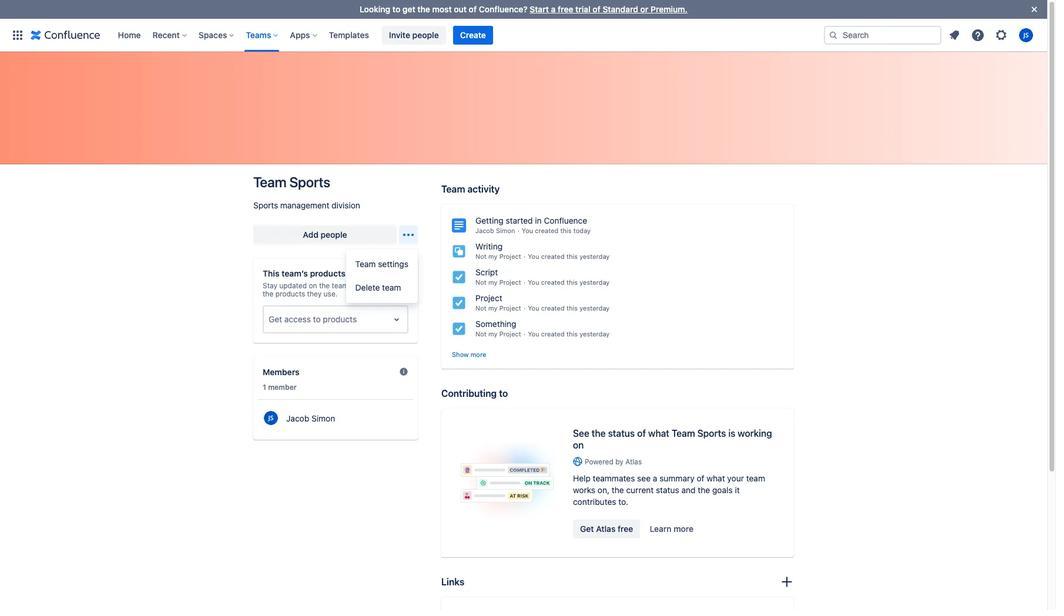 Task type: vqa. For each thing, say whether or not it's contained in the screenshot.


Task type: describe. For each thing, give the bounding box(es) containing it.
get atlas free
[[580, 524, 633, 534]]

apps button
[[287, 26, 322, 44]]

delete team button
[[346, 276, 418, 300]]

teams button
[[242, 26, 283, 44]]

current
[[626, 486, 654, 496]]

trial
[[576, 4, 591, 14]]

confluence?
[[479, 4, 528, 14]]

joining
[[384, 282, 406, 290]]

on,
[[598, 486, 610, 496]]

Search field
[[824, 26, 942, 44]]

team settings
[[355, 259, 409, 269]]

stay
[[263, 282, 277, 290]]

premium.
[[651, 4, 688, 14]]

1
[[263, 383, 266, 392]]

team activity
[[442, 184, 500, 195]]

teams
[[246, 30, 271, 40]]

to for looking
[[393, 4, 401, 14]]

the right get
[[418, 4, 430, 14]]

see the status of what team sports is working on
[[573, 428, 772, 451]]

contributes
[[573, 497, 617, 507]]

to for contributing
[[499, 388, 508, 399]]

see
[[573, 428, 590, 439]]

out
[[454, 4, 467, 14]]

this for something
[[567, 330, 578, 338]]

the down this
[[263, 290, 274, 299]]

the right and
[[698, 486, 710, 496]]

yesterday for script
[[580, 279, 610, 286]]

2 vertical spatial products
[[323, 315, 357, 325]]

powered by atlas
[[585, 458, 642, 467]]

templates link
[[325, 26, 373, 44]]

not for project
[[476, 305, 487, 312]]

invite people button
[[382, 26, 446, 44]]

or
[[641, 4, 649, 14]]

updated
[[279, 282, 307, 290]]

getting
[[476, 216, 504, 226]]

add people
[[303, 230, 347, 240]]

the down teammates
[[612, 486, 624, 496]]

members
[[263, 367, 300, 377]]

goals
[[713, 486, 733, 496]]

confluence
[[544, 216, 587, 226]]

contributing to
[[442, 388, 508, 399]]

project for script
[[500, 279, 521, 286]]

this for getting started in confluence
[[561, 227, 572, 235]]

looking to get the most out of confluence? start a free trial of standard or premium.
[[360, 4, 688, 14]]

status inside help teammates see a summary of what your team works on, the current status and the goals it contributes to.
[[656, 486, 680, 496]]

not my project for something
[[476, 330, 521, 338]]

1 member
[[263, 383, 297, 392]]

learn
[[650, 524, 672, 534]]

you created this yesterday for writing
[[528, 253, 610, 260]]

activity
[[468, 184, 500, 195]]

they
[[307, 290, 322, 299]]

yesterday for project
[[580, 305, 610, 312]]

open image
[[390, 313, 404, 327]]

works
[[573, 486, 596, 496]]

you created this yesterday for project
[[528, 305, 610, 312]]

by inside this team's products stay updated on the team's work by joining the products they use.
[[374, 282, 382, 290]]

use.
[[324, 290, 338, 299]]

you for project
[[528, 305, 540, 312]]

banner containing home
[[0, 19, 1048, 52]]

0 horizontal spatial simon
[[312, 414, 335, 424]]

not my project for writing
[[476, 253, 521, 260]]

this
[[263, 269, 280, 279]]

add link image
[[780, 576, 794, 590]]

notification icon image
[[948, 28, 962, 42]]

contributing
[[442, 388, 497, 399]]

add
[[303, 230, 319, 240]]

is
[[729, 428, 736, 439]]

recent button
[[149, 26, 192, 44]]

not for writing
[[476, 253, 487, 260]]

0 vertical spatial products
[[310, 269, 346, 279]]

started
[[506, 216, 533, 226]]

management
[[280, 200, 330, 210]]

create link
[[453, 26, 493, 44]]

yesterday for writing
[[580, 253, 610, 260]]

not for script
[[476, 279, 487, 286]]

links
[[442, 577, 465, 588]]

actions image
[[402, 228, 416, 242]]

yesterday for something
[[580, 330, 610, 338]]

access
[[284, 315, 311, 325]]

1 vertical spatial products
[[276, 290, 305, 299]]

of right "trial"
[[593, 4, 601, 14]]

search image
[[829, 30, 838, 40]]

created for getting started in confluence
[[535, 227, 559, 235]]

jacob simon link
[[258, 407, 413, 431]]

spaces button
[[195, 26, 239, 44]]

settings icon image
[[995, 28, 1009, 42]]

get
[[403, 4, 415, 14]]

it
[[735, 486, 740, 496]]

this team's products stay updated on the team's work by joining the products they use.
[[263, 269, 406, 299]]

delete
[[355, 283, 380, 293]]

group containing team settings
[[346, 249, 418, 303]]

work
[[356, 282, 372, 290]]

people for add people
[[321, 230, 347, 240]]

powered by atlas link
[[573, 457, 775, 467]]

teammates
[[593, 474, 635, 484]]

team settings button
[[346, 253, 418, 276]]

you for getting started in confluence
[[522, 227, 533, 235]]

start a free trial of standard or premium. link
[[530, 4, 688, 14]]

help icon image
[[971, 28, 985, 42]]

status inside see the status of what team sports is working on
[[608, 428, 635, 439]]

in
[[535, 216, 542, 226]]

1 horizontal spatial simon
[[496, 227, 515, 235]]

this for project
[[567, 305, 578, 312]]

by inside powered by atlas link
[[616, 458, 624, 467]]

created for project
[[541, 305, 565, 312]]

sports inside see the status of what team sports is working on
[[698, 428, 726, 439]]

team inside see the status of what team sports is working on
[[672, 428, 695, 439]]

member
[[268, 383, 297, 392]]



Task type: locate. For each thing, give the bounding box(es) containing it.
templates
[[329, 30, 369, 40]]

atlas down the contributes
[[596, 524, 616, 534]]

1 vertical spatial atlas
[[596, 524, 616, 534]]

not my project down something on the bottom left
[[476, 330, 521, 338]]

3 my from the top
[[489, 305, 498, 312]]

0 vertical spatial a
[[551, 4, 556, 14]]

get for get atlas free
[[580, 524, 594, 534]]

0 horizontal spatial sports
[[253, 200, 278, 210]]

team inside help teammates see a summary of what your team works on, the current status and the goals it contributes to.
[[747, 474, 766, 484]]

this for script
[[567, 279, 578, 286]]

atlas up see
[[626, 458, 642, 467]]

powered
[[585, 458, 614, 467]]

apps
[[290, 30, 310, 40]]

4 my from the top
[[489, 330, 498, 338]]

created for script
[[541, 279, 565, 286]]

2 horizontal spatial sports
[[698, 428, 726, 439]]

to right access
[[313, 315, 321, 325]]

appswitcher icon image
[[11, 28, 25, 42]]

0 horizontal spatial team's
[[282, 269, 308, 279]]

team
[[382, 283, 401, 293], [747, 474, 766, 484]]

what inside help teammates see a summary of what your team works on, the current status and the goals it contributes to.
[[707, 474, 725, 484]]

0 vertical spatial sports
[[290, 174, 330, 190]]

0 vertical spatial what
[[648, 428, 670, 439]]

free
[[558, 4, 574, 14], [618, 524, 633, 534]]

team inside button
[[355, 259, 376, 269]]

atlas
[[626, 458, 642, 467], [596, 524, 616, 534]]

more for learn more
[[674, 524, 694, 534]]

0 vertical spatial simon
[[496, 227, 515, 235]]

your profile and preferences image
[[1019, 28, 1034, 42]]

recent
[[153, 30, 180, 40]]

what up powered by atlas link
[[648, 428, 670, 439]]

more for show more
[[471, 351, 486, 359]]

getting started in confluence
[[476, 216, 587, 226]]

by right "work"
[[374, 282, 382, 290]]

1 not my project from the top
[[476, 253, 521, 260]]

0 horizontal spatial to
[[313, 315, 321, 325]]

more right show
[[471, 351, 486, 359]]

0 vertical spatial to
[[393, 4, 401, 14]]

1 horizontal spatial people
[[413, 30, 439, 40]]

0 horizontal spatial free
[[558, 4, 574, 14]]

1 horizontal spatial to
[[393, 4, 401, 14]]

sports left is
[[698, 428, 726, 439]]

created
[[535, 227, 559, 235], [541, 253, 565, 260], [541, 279, 565, 286], [541, 305, 565, 312], [541, 330, 565, 338]]

something
[[476, 319, 517, 329]]

0 horizontal spatial by
[[374, 282, 382, 290]]

you for something
[[528, 330, 540, 338]]

invite people
[[389, 30, 439, 40]]

1 vertical spatial jacob
[[286, 414, 309, 424]]

3 yesterday from the top
[[580, 305, 610, 312]]

not my project for script
[[476, 279, 521, 286]]

2 not my project from the top
[[476, 279, 521, 286]]

looking
[[360, 4, 391, 14]]

today
[[574, 227, 591, 235]]

4 not my project from the top
[[476, 330, 521, 338]]

people right add
[[321, 230, 347, 240]]

0 horizontal spatial what
[[648, 428, 670, 439]]

team left activity
[[442, 184, 465, 195]]

created for something
[[541, 330, 565, 338]]

get down the contributes
[[580, 524, 594, 534]]

not my project for project
[[476, 305, 521, 312]]

1 vertical spatial by
[[616, 458, 624, 467]]

on left use.
[[309, 282, 317, 290]]

sports
[[290, 174, 330, 190], [253, 200, 278, 210], [698, 428, 726, 439]]

team down settings
[[382, 283, 401, 293]]

on inside this team's products stay updated on the team's work by joining the products they use.
[[309, 282, 317, 290]]

0 horizontal spatial on
[[309, 282, 317, 290]]

more inside button
[[674, 524, 694, 534]]

my for script
[[489, 279, 498, 286]]

0 horizontal spatial people
[[321, 230, 347, 240]]

to
[[393, 4, 401, 14], [313, 315, 321, 325], [499, 388, 508, 399]]

1 horizontal spatial atlas
[[626, 458, 642, 467]]

not up something on the bottom left
[[476, 305, 487, 312]]

2 you created this yesterday from the top
[[528, 279, 610, 286]]

working
[[738, 428, 772, 439]]

team sports
[[253, 174, 330, 190]]

what up goals
[[707, 474, 725, 484]]

team up "work"
[[355, 259, 376, 269]]

not my project up something on the bottom left
[[476, 305, 521, 312]]

of
[[469, 4, 477, 14], [593, 4, 601, 14], [637, 428, 646, 439], [697, 474, 705, 484]]

products left they
[[276, 290, 305, 299]]

0 vertical spatial by
[[374, 282, 382, 290]]

simon
[[496, 227, 515, 235], [312, 414, 335, 424]]

1 horizontal spatial what
[[707, 474, 725, 484]]

invite
[[389, 30, 410, 40]]

1 vertical spatial team's
[[332, 282, 354, 290]]

0 vertical spatial atlas
[[626, 458, 642, 467]]

and
[[682, 486, 696, 496]]

team's left "work"
[[332, 282, 354, 290]]

1 horizontal spatial jacob
[[476, 227, 494, 235]]

group
[[346, 249, 418, 303]]

1 vertical spatial team
[[747, 474, 766, 484]]

you for script
[[528, 279, 540, 286]]

team up management
[[253, 174, 287, 190]]

by
[[374, 282, 382, 290], [616, 458, 624, 467]]

you created this today
[[522, 227, 591, 235]]

project for writing
[[500, 253, 521, 260]]

0 horizontal spatial a
[[551, 4, 556, 14]]

a right see
[[653, 474, 658, 484]]

1 horizontal spatial free
[[618, 524, 633, 534]]

my for project
[[489, 305, 498, 312]]

1 vertical spatial to
[[313, 315, 321, 325]]

summary
[[660, 474, 695, 484]]

delete team
[[355, 283, 401, 293]]

0 horizontal spatial more
[[471, 351, 486, 359]]

this
[[561, 227, 572, 235], [567, 253, 578, 260], [567, 279, 578, 286], [567, 305, 578, 312], [567, 330, 578, 338]]

0 horizontal spatial jacob
[[286, 414, 309, 424]]

team for team activity
[[442, 184, 465, 195]]

not
[[476, 253, 487, 260], [476, 279, 487, 286], [476, 305, 487, 312], [476, 330, 487, 338]]

0 vertical spatial team
[[382, 283, 401, 293]]

1 horizontal spatial team's
[[332, 282, 354, 290]]

banner
[[0, 19, 1048, 52]]

not my project down writing
[[476, 253, 521, 260]]

project for something
[[500, 330, 521, 338]]

of inside help teammates see a summary of what your team works on, the current status and the goals it contributes to.
[[697, 474, 705, 484]]

my down writing
[[489, 253, 498, 260]]

atlas inside button
[[596, 524, 616, 534]]

atlas image
[[573, 458, 583, 467]]

1 vertical spatial people
[[321, 230, 347, 240]]

4 not from the top
[[476, 330, 487, 338]]

1 you created this yesterday from the top
[[528, 253, 610, 260]]

0 vertical spatial on
[[309, 282, 317, 290]]

of right the out
[[469, 4, 477, 14]]

1 vertical spatial jacob simon
[[286, 414, 335, 424]]

not down something on the bottom left
[[476, 330, 487, 338]]

not my project down script
[[476, 279, 521, 286]]

you created this yesterday for something
[[528, 330, 610, 338]]

1 yesterday from the top
[[580, 253, 610, 260]]

2 my from the top
[[489, 279, 498, 286]]

most
[[432, 4, 452, 14]]

team's up updated
[[282, 269, 308, 279]]

1 my from the top
[[489, 253, 498, 260]]

products
[[310, 269, 346, 279], [276, 290, 305, 299], [323, 315, 357, 325]]

2 horizontal spatial to
[[499, 388, 508, 399]]

1 horizontal spatial team
[[747, 474, 766, 484]]

get left access
[[269, 315, 282, 325]]

show more link
[[452, 350, 486, 360]]

on down the see
[[573, 440, 584, 451]]

home
[[118, 30, 141, 40]]

4 yesterday from the top
[[580, 330, 610, 338]]

2 not from the top
[[476, 279, 487, 286]]

you
[[522, 227, 533, 235], [528, 253, 540, 260], [528, 279, 540, 286], [528, 305, 540, 312], [528, 330, 540, 338]]

team inside button
[[382, 283, 401, 293]]

0 vertical spatial get
[[269, 315, 282, 325]]

learn more button
[[643, 520, 701, 539]]

0 vertical spatial jacob
[[476, 227, 494, 235]]

people inside add people button
[[321, 230, 347, 240]]

writing
[[476, 242, 503, 252]]

3 not from the top
[[476, 305, 487, 312]]

script
[[476, 268, 498, 278]]

not down writing
[[476, 253, 487, 260]]

1 horizontal spatial a
[[653, 474, 658, 484]]

confluence image
[[31, 28, 100, 42], [31, 28, 100, 42]]

settings
[[378, 259, 409, 269]]

0 vertical spatial jacob simon
[[476, 227, 515, 235]]

1 horizontal spatial more
[[674, 524, 694, 534]]

what
[[648, 428, 670, 439], [707, 474, 725, 484]]

1 horizontal spatial jacob simon
[[476, 227, 515, 235]]

people right invite
[[413, 30, 439, 40]]

1 vertical spatial status
[[656, 486, 680, 496]]

people inside invite people button
[[413, 30, 439, 40]]

this for writing
[[567, 253, 578, 260]]

home link
[[114, 26, 144, 44]]

my down script
[[489, 279, 498, 286]]

more
[[471, 351, 486, 359], [674, 524, 694, 534]]

on inside see the status of what team sports is working on
[[573, 440, 584, 451]]

get inside button
[[580, 524, 594, 534]]

2 vertical spatial sports
[[698, 428, 726, 439]]

close image
[[1028, 2, 1042, 16]]

sports down team sports
[[253, 200, 278, 210]]

products up use.
[[310, 269, 346, 279]]

1 vertical spatial get
[[580, 524, 594, 534]]

2 vertical spatial to
[[499, 388, 508, 399]]

global element
[[7, 19, 824, 51]]

1 not from the top
[[476, 253, 487, 260]]

see
[[637, 474, 651, 484]]

of up powered by atlas
[[637, 428, 646, 439]]

to right the contributing
[[499, 388, 508, 399]]

the
[[418, 4, 430, 14], [319, 282, 330, 290], [263, 290, 274, 299], [592, 428, 606, 439], [612, 486, 624, 496], [698, 486, 710, 496]]

of inside see the status of what team sports is working on
[[637, 428, 646, 439]]

0 vertical spatial team's
[[282, 269, 308, 279]]

not my project
[[476, 253, 521, 260], [476, 279, 521, 286], [476, 305, 521, 312], [476, 330, 521, 338]]

help teammates see a summary of what your team works on, the current status and the goals it contributes to.
[[573, 474, 766, 507]]

free inside button
[[618, 524, 633, 534]]

1 horizontal spatial status
[[656, 486, 680, 496]]

team for team settings
[[355, 259, 376, 269]]

team right your
[[747, 474, 766, 484]]

team up powered by atlas link
[[672, 428, 695, 439]]

status up powered by atlas
[[608, 428, 635, 439]]

more inside "link"
[[471, 351, 486, 359]]

jacob
[[476, 227, 494, 235], [286, 414, 309, 424]]

by up teammates
[[616, 458, 624, 467]]

get access to products
[[269, 315, 357, 325]]

project for project
[[500, 305, 521, 312]]

free left "trial"
[[558, 4, 574, 14]]

what inside see the status of what team sports is working on
[[648, 428, 670, 439]]

free down the to.
[[618, 524, 633, 534]]

you for writing
[[528, 253, 540, 260]]

1 horizontal spatial get
[[580, 524, 594, 534]]

people
[[413, 30, 439, 40], [321, 230, 347, 240]]

created for writing
[[541, 253, 565, 260]]

start
[[530, 4, 549, 14]]

jacob simon
[[476, 227, 515, 235], [286, 414, 335, 424]]

my up something on the bottom left
[[489, 305, 498, 312]]

your
[[728, 474, 744, 484]]

1 horizontal spatial sports
[[290, 174, 330, 190]]

0 horizontal spatial jacob simon
[[286, 414, 335, 424]]

1 horizontal spatial on
[[573, 440, 584, 451]]

3 you created this yesterday from the top
[[528, 305, 610, 312]]

the right updated
[[319, 282, 330, 290]]

learn more
[[650, 524, 694, 534]]

a inside help teammates see a summary of what your team works on, the current status and the goals it contributes to.
[[653, 474, 658, 484]]

0 horizontal spatial get
[[269, 315, 282, 325]]

team for team sports
[[253, 174, 287, 190]]

1 horizontal spatial by
[[616, 458, 624, 467]]

1 vertical spatial a
[[653, 474, 658, 484]]

sports up sports management division
[[290, 174, 330, 190]]

more right learn
[[674, 524, 694, 534]]

1 vertical spatial sports
[[253, 200, 278, 210]]

my down something on the bottom left
[[489, 330, 498, 338]]

the inside see the status of what team sports is working on
[[592, 428, 606, 439]]

team
[[253, 174, 287, 190], [442, 184, 465, 195], [355, 259, 376, 269], [672, 428, 695, 439]]

to left get
[[393, 4, 401, 14]]

my for something
[[489, 330, 498, 338]]

not down script
[[476, 279, 487, 286]]

jacob down member at left bottom
[[286, 414, 309, 424]]

1 vertical spatial what
[[707, 474, 725, 484]]

1 vertical spatial free
[[618, 524, 633, 534]]

the right the see
[[592, 428, 606, 439]]

not for something
[[476, 330, 487, 338]]

you created this yesterday for script
[[528, 279, 610, 286]]

0 horizontal spatial team
[[382, 283, 401, 293]]

1 vertical spatial on
[[573, 440, 584, 451]]

get for get access to products
[[269, 315, 282, 325]]

add people button
[[253, 226, 397, 245]]

jacob simon down member at left bottom
[[286, 414, 335, 424]]

my for writing
[[489, 253, 498, 260]]

0 vertical spatial more
[[471, 351, 486, 359]]

standard
[[603, 4, 638, 14]]

0 vertical spatial free
[[558, 4, 574, 14]]

products down use.
[[323, 315, 357, 325]]

create
[[460, 30, 486, 40]]

jacob down 'getting'
[[476, 227, 494, 235]]

spaces
[[199, 30, 227, 40]]

1 vertical spatial simon
[[312, 414, 335, 424]]

get
[[269, 315, 282, 325], [580, 524, 594, 534]]

people for invite people
[[413, 30, 439, 40]]

1 vertical spatial more
[[674, 524, 694, 534]]

3 not my project from the top
[[476, 305, 521, 312]]

to.
[[619, 497, 629, 507]]

a right start
[[551, 4, 556, 14]]

show
[[452, 351, 469, 359]]

status down the summary
[[656, 486, 680, 496]]

my
[[489, 253, 498, 260], [489, 279, 498, 286], [489, 305, 498, 312], [489, 330, 498, 338]]

get atlas free button
[[573, 520, 641, 539]]

0 vertical spatial people
[[413, 30, 439, 40]]

division
[[332, 200, 360, 210]]

you created this yesterday
[[528, 253, 610, 260], [528, 279, 610, 286], [528, 305, 610, 312], [528, 330, 610, 338]]

0 horizontal spatial status
[[608, 428, 635, 439]]

jacob simon down 'getting'
[[476, 227, 515, 235]]

show more
[[452, 351, 486, 359]]

0 vertical spatial status
[[608, 428, 635, 439]]

help
[[573, 474, 591, 484]]

2 yesterday from the top
[[580, 279, 610, 286]]

0 horizontal spatial atlas
[[596, 524, 616, 534]]

team's
[[282, 269, 308, 279], [332, 282, 354, 290]]

4 you created this yesterday from the top
[[528, 330, 610, 338]]

sports management division
[[253, 200, 360, 210]]

of right the summary
[[697, 474, 705, 484]]



